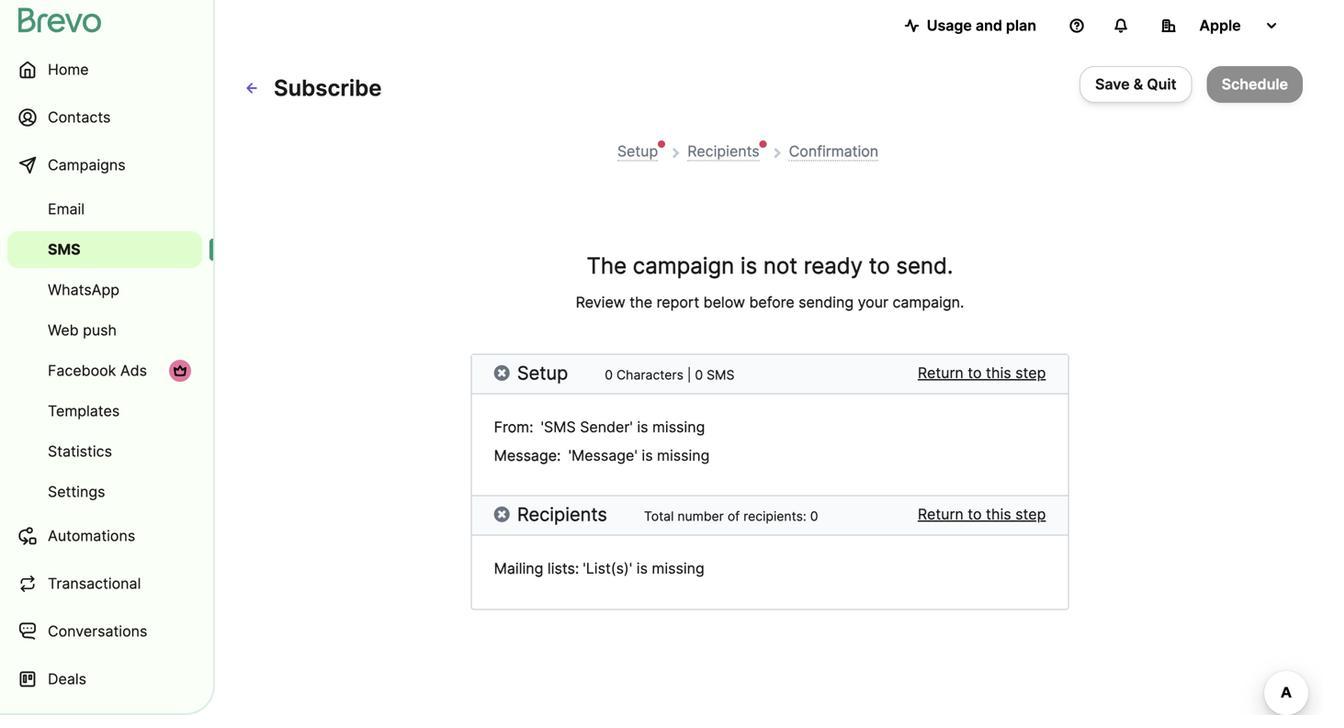 Task type: locate. For each thing, give the bounding box(es) containing it.
to for recipients
[[968, 506, 982, 524]]

0 right |
[[695, 368, 703, 383]]

this
[[986, 364, 1011, 382], [986, 506, 1011, 524]]

0 horizontal spatial recipients
[[517, 504, 607, 526]]

conversations link
[[7, 610, 202, 654]]

times circle image up mailing
[[494, 506, 510, 524]]

1 this from the top
[[986, 364, 1011, 382]]

times circle image up from in the bottom of the page
[[494, 364, 510, 383]]

0 vertical spatial missing
[[652, 419, 705, 436]]

1 vertical spatial step
[[1015, 506, 1046, 524]]

this for recipients
[[986, 506, 1011, 524]]

1 vertical spatial return to this step
[[918, 506, 1046, 524]]

facebook
[[48, 362, 116, 380]]

recipients
[[743, 509, 803, 525]]

1 vertical spatial to
[[968, 364, 982, 382]]

0 vertical spatial this
[[986, 364, 1011, 382]]

times circle image for recipients
[[494, 506, 510, 524]]

setup link
[[617, 142, 658, 161]]

0 vertical spatial recipients
[[687, 142, 760, 160]]

0 left "characters"
[[605, 368, 613, 383]]

2 step from the top
[[1015, 506, 1046, 524]]

subscribe
[[274, 74, 382, 102]]

campaigns
[[48, 156, 126, 174]]

1 vertical spatial sms
[[707, 368, 734, 383]]

save & quit button
[[1080, 66, 1192, 103]]

plan
[[1006, 17, 1036, 34]]

1 horizontal spatial setup
[[617, 142, 658, 160]]

facebook ads
[[48, 362, 147, 380]]

and
[[976, 17, 1002, 34]]

whatsapp link
[[7, 272, 202, 309]]

this for setup
[[986, 364, 1011, 382]]

sms down the email on the top left of the page
[[48, 241, 80, 259]]

0 vertical spatial return to this step
[[918, 364, 1046, 382]]

return to this step link
[[918, 362, 1046, 385], [918, 504, 1046, 526]]

: left 'list(s)'
[[575, 560, 579, 578]]

web
[[48, 322, 79, 339]]

return
[[918, 364, 964, 382], [918, 506, 964, 524]]

1 vertical spatial return
[[918, 506, 964, 524]]

step
[[1015, 364, 1046, 382], [1015, 506, 1046, 524]]

1 vertical spatial missing
[[657, 447, 710, 465]]

is
[[740, 252, 757, 279], [637, 419, 648, 436], [642, 447, 653, 465], [637, 560, 648, 578]]

:
[[529, 419, 533, 436], [557, 447, 561, 465], [803, 509, 806, 525], [575, 560, 579, 578]]

missing down total on the bottom of the page
[[652, 560, 705, 578]]

0 vertical spatial step
[[1015, 364, 1046, 382]]

setup left "recipients" link
[[617, 142, 658, 160]]

save & quit
[[1095, 75, 1177, 93]]

the campaign is not ready to send.
[[587, 252, 953, 279]]

contacts link
[[7, 96, 202, 140]]

1 vertical spatial times circle image
[[494, 506, 510, 524]]

0 vertical spatial sms
[[48, 241, 80, 259]]

times circle image for setup
[[494, 364, 510, 383]]

is right 'list(s)'
[[637, 560, 648, 578]]

1 return to this step link from the top
[[918, 362, 1046, 385]]

2 horizontal spatial 0
[[810, 509, 818, 525]]

sms link
[[7, 232, 202, 268]]

ready
[[804, 252, 863, 279]]

sms right |
[[707, 368, 734, 383]]

2 times circle image from the top
[[494, 506, 510, 524]]

2 vertical spatial to
[[968, 506, 982, 524]]

'list(s)'
[[583, 560, 632, 578]]

0 vertical spatial times circle image
[[494, 364, 510, 383]]

return to this step
[[918, 364, 1046, 382], [918, 506, 1046, 524]]

recipients up lists
[[517, 504, 607, 526]]

from : 'sms sender' is missing
[[494, 419, 705, 436]]

0 vertical spatial return
[[918, 364, 964, 382]]

recipients
[[687, 142, 760, 160], [517, 504, 607, 526]]

1 vertical spatial this
[[986, 506, 1011, 524]]

1 step from the top
[[1015, 364, 1046, 382]]

|
[[687, 368, 691, 383]]

1 times circle image from the top
[[494, 364, 510, 383]]

setup
[[617, 142, 658, 160], [517, 362, 568, 385]]

missing down 0 characters | 0 sms
[[652, 419, 705, 436]]

schedule button
[[1207, 66, 1303, 103]]

2 this from the top
[[986, 506, 1011, 524]]

return to this step link for setup
[[918, 362, 1046, 385]]

0
[[605, 368, 613, 383], [695, 368, 703, 383], [810, 509, 818, 525]]

setup up 'sms
[[517, 362, 568, 385]]

transactional
[[48, 575, 141, 593]]

1 return to this step from the top
[[918, 364, 1046, 382]]

home link
[[7, 48, 202, 92]]

0 vertical spatial setup
[[617, 142, 658, 160]]

your
[[858, 294, 888, 311]]

times circle image
[[494, 364, 510, 383], [494, 506, 510, 524]]

schedule
[[1222, 75, 1288, 93]]

send.
[[896, 252, 953, 279]]

campaign.
[[893, 294, 964, 311]]

recipients right setup link
[[687, 142, 760, 160]]

1 horizontal spatial 0
[[695, 368, 703, 383]]

0 right recipients
[[810, 509, 818, 525]]

2 return from the top
[[918, 506, 964, 524]]

statistics
[[48, 443, 112, 461]]

2 vertical spatial missing
[[652, 560, 705, 578]]

total number of recipients : 0
[[644, 509, 818, 525]]

report
[[657, 294, 699, 311]]

recipients link
[[687, 142, 760, 161]]

1 vertical spatial return to this step link
[[918, 504, 1046, 526]]

0 horizontal spatial sms
[[48, 241, 80, 259]]

2 return to this step link from the top
[[918, 504, 1046, 526]]

deals link
[[7, 658, 202, 702]]

0 horizontal spatial setup
[[517, 362, 568, 385]]

2 return to this step from the top
[[918, 506, 1046, 524]]

sms
[[48, 241, 80, 259], [707, 368, 734, 383]]

1 return from the top
[[918, 364, 964, 382]]

home
[[48, 61, 89, 79]]

0 vertical spatial return to this step link
[[918, 362, 1046, 385]]

: left 'sms
[[529, 419, 533, 436]]

to
[[869, 252, 890, 279], [968, 364, 982, 382], [968, 506, 982, 524]]

the
[[587, 252, 627, 279]]

missing up number
[[657, 447, 710, 465]]

missing
[[652, 419, 705, 436], [657, 447, 710, 465], [652, 560, 705, 578]]

return to this step for recipients
[[918, 506, 1046, 524]]



Task type: describe. For each thing, give the bounding box(es) containing it.
campaigns link
[[7, 143, 202, 187]]

to for setup
[[968, 364, 982, 382]]

not
[[763, 252, 797, 279]]

review
[[576, 294, 626, 311]]

message
[[494, 447, 557, 465]]

message : 'message' is missing
[[494, 447, 710, 465]]

confirmation
[[789, 142, 879, 160]]

'message'
[[568, 447, 638, 465]]

is right 'message'
[[642, 447, 653, 465]]

ads
[[120, 362, 147, 380]]

sender'
[[580, 419, 633, 436]]

settings
[[48, 483, 105, 501]]

automations link
[[7, 515, 202, 559]]

usage and plan
[[927, 17, 1036, 34]]

quit
[[1147, 75, 1177, 93]]

sending
[[799, 294, 854, 311]]

return for recipients
[[918, 506, 964, 524]]

transactional link
[[7, 562, 202, 606]]

of
[[728, 509, 740, 525]]

templates
[[48, 402, 120, 420]]

'sms
[[541, 419, 576, 436]]

1 vertical spatial recipients
[[517, 504, 607, 526]]

usage
[[927, 17, 972, 34]]

email link
[[7, 191, 202, 228]]

templates link
[[7, 393, 202, 430]]

left___rvooi image
[[173, 364, 187, 379]]

return to this step link for recipients
[[918, 504, 1046, 526]]

1 horizontal spatial recipients
[[687, 142, 760, 160]]

is left not
[[740, 252, 757, 279]]

from
[[494, 419, 529, 436]]

web push
[[48, 322, 117, 339]]

return to this step for setup
[[918, 364, 1046, 382]]

step for recipients
[[1015, 506, 1046, 524]]

total
[[644, 509, 674, 525]]

below
[[704, 294, 745, 311]]

settings link
[[7, 474, 202, 511]]

conversations
[[48, 623, 147, 641]]

missing for 'list(s)' is missing
[[652, 560, 705, 578]]

1 horizontal spatial sms
[[707, 368, 734, 383]]

contacts
[[48, 108, 111, 126]]

: down 'sms
[[557, 447, 561, 465]]

0 vertical spatial to
[[869, 252, 890, 279]]

0 horizontal spatial 0
[[605, 368, 613, 383]]

web push link
[[7, 312, 202, 349]]

automations
[[48, 527, 135, 545]]

is right 'sender''
[[637, 419, 648, 436]]

step for setup
[[1015, 364, 1046, 382]]

mailing lists : 'list(s)' is missing
[[494, 560, 705, 578]]

before
[[749, 294, 794, 311]]

apple
[[1199, 17, 1241, 34]]

mailing
[[494, 560, 543, 578]]

number
[[677, 509, 724, 525]]

lists
[[548, 560, 575, 578]]

usage and plan button
[[890, 7, 1051, 44]]

push
[[83, 322, 117, 339]]

&
[[1133, 75, 1143, 93]]

0 characters | 0 sms
[[605, 368, 734, 383]]

return for setup
[[918, 364, 964, 382]]

email
[[48, 200, 85, 218]]

apple button
[[1147, 7, 1294, 44]]

the
[[630, 294, 652, 311]]

statistics link
[[7, 434, 202, 470]]

characters
[[617, 368, 684, 383]]

facebook ads link
[[7, 353, 202, 390]]

campaign
[[633, 252, 734, 279]]

1 vertical spatial setup
[[517, 362, 568, 385]]

whatsapp
[[48, 281, 119, 299]]

deals
[[48, 671, 86, 689]]

review the report below before sending your campaign.
[[576, 294, 964, 311]]

save
[[1095, 75, 1130, 93]]

: right of
[[803, 509, 806, 525]]

missing for 'sms sender' is missing
[[652, 419, 705, 436]]

confirmation link
[[789, 142, 879, 161]]



Task type: vqa. For each thing, say whether or not it's contained in the screenshot.
the bottom 'step'
yes



